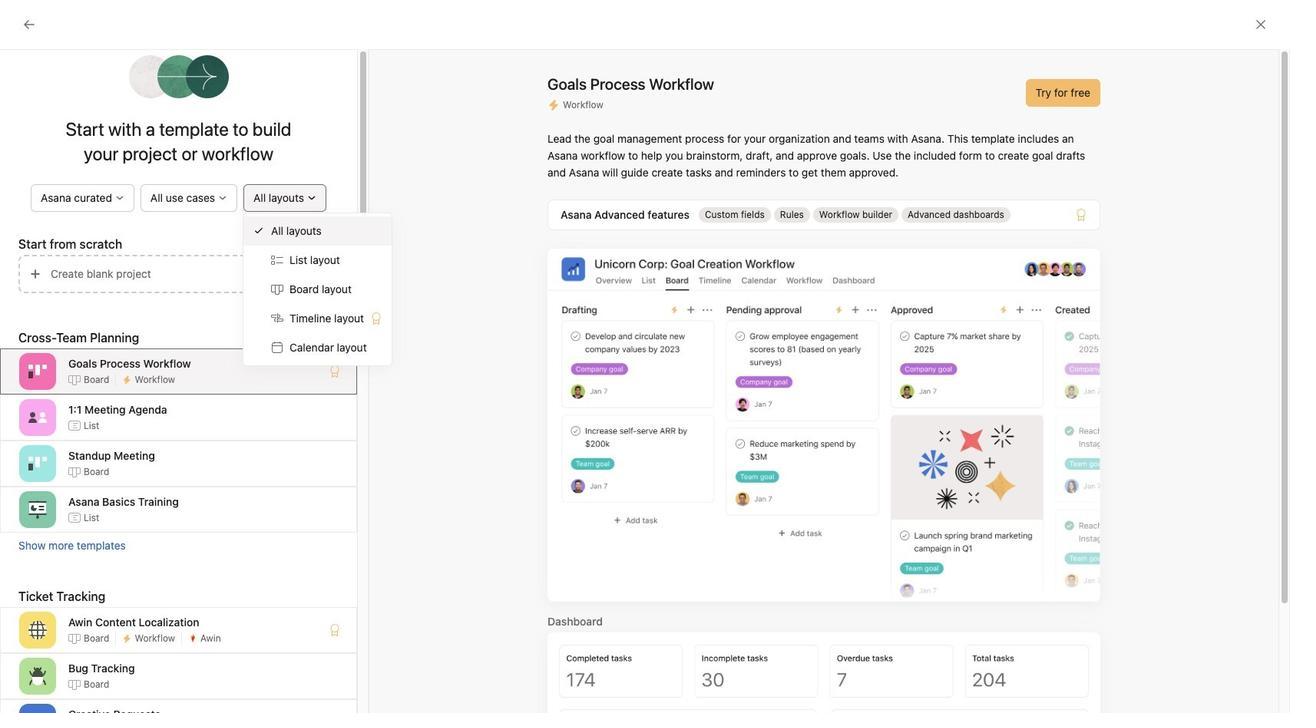 Task type: locate. For each thing, give the bounding box(es) containing it.
1 vertical spatial mark complete checkbox
[[287, 383, 305, 401]]

2 mark complete checkbox from the top
[[287, 383, 305, 401]]

mark complete image
[[287, 327, 305, 346], [287, 438, 305, 456]]

list item
[[757, 266, 966, 313], [272, 323, 726, 350], [272, 350, 726, 378], [272, 378, 726, 406], [272, 406, 726, 433], [272, 433, 726, 461]]

1 mark complete image from the top
[[287, 327, 305, 346]]

1 vertical spatial mark complete checkbox
[[287, 438, 305, 456]]

0 vertical spatial mark complete checkbox
[[287, 327, 305, 346]]

Mark complete checkbox
[[287, 327, 305, 346], [287, 383, 305, 401]]

0 vertical spatial mark complete checkbox
[[287, 355, 305, 373]]

teams element
[[0, 429, 184, 484]]

1 vertical spatial mark complete image
[[287, 383, 305, 401]]

0 vertical spatial mark complete image
[[287, 355, 305, 373]]

0 vertical spatial mark complete image
[[287, 327, 305, 346]]

line_and_symbols image
[[981, 335, 999, 354]]

mark complete image for 1st mark complete checkbox from the bottom
[[287, 438, 305, 456]]

mark complete image
[[287, 355, 305, 373], [287, 383, 305, 401]]

1 mark complete checkbox from the top
[[287, 327, 305, 346]]

awin content localization image
[[28, 621, 47, 640]]

1 vertical spatial mark complete image
[[287, 438, 305, 456]]

close image
[[1255, 18, 1267, 31]]

radio item
[[244, 217, 392, 246]]

2 mark complete image from the top
[[287, 438, 305, 456]]

projects element
[[0, 324, 184, 429]]

1 mark complete checkbox from the top
[[287, 355, 305, 373]]

Mark complete checkbox
[[287, 355, 305, 373], [287, 438, 305, 456]]



Task type: vqa. For each thing, say whether or not it's contained in the screenshot.
this to the right
no



Task type: describe. For each thing, give the bounding box(es) containing it.
add profile photo image
[[290, 229, 327, 266]]

rocket image
[[981, 280, 999, 298]]

mark complete image for second mark complete option from the bottom of the page
[[287, 327, 305, 346]]

starred element
[[0, 244, 184, 324]]

board image
[[772, 335, 791, 354]]

goals process workflow image
[[28, 363, 47, 381]]

hide sidebar image
[[20, 12, 32, 25]]

go back image
[[23, 18, 35, 31]]

board image
[[772, 391, 791, 409]]

global element
[[0, 38, 184, 130]]

2 mark complete image from the top
[[287, 383, 305, 401]]

standup meeting image
[[28, 455, 47, 473]]

asana basics training image
[[28, 501, 47, 519]]

1 mark complete image from the top
[[287, 355, 305, 373]]

2 mark complete checkbox from the top
[[287, 438, 305, 456]]

1:1 meeting agenda image
[[28, 409, 47, 427]]

insights element
[[0, 140, 184, 244]]

bug tracking image
[[28, 668, 47, 686]]



